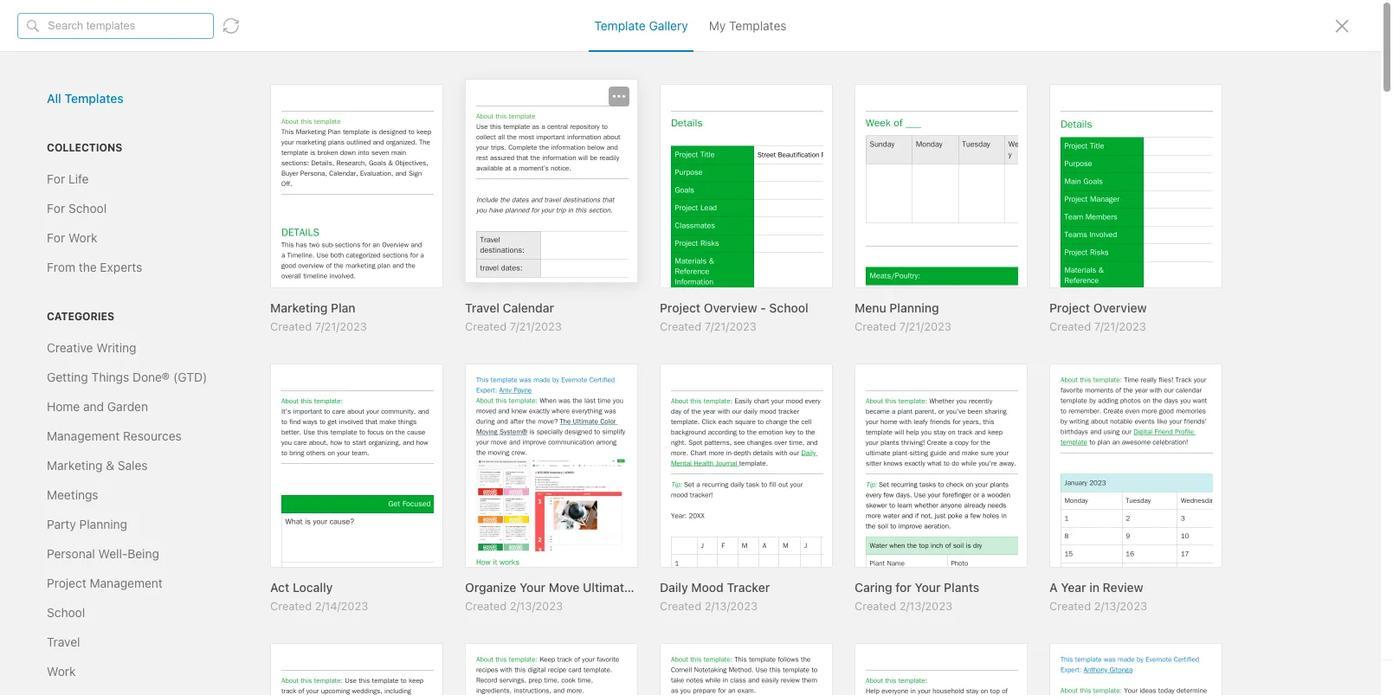 Task type: locate. For each thing, give the bounding box(es) containing it.
ago for 1 min ago
[[478, 145, 498, 160]]

1 down 3
[[445, 145, 451, 160]]

just
[[367, 117, 391, 132]]

ago up 40 min ago at left top
[[478, 145, 498, 160]]

notes inside the notes ( 7 )
[[38, 423, 71, 438]]

2 for nov 14
[[583, 256, 590, 271]]

1 vertical spatial notes
[[38, 423, 71, 438]]

stack
[[117, 242, 145, 256]]

2 column header from the left
[[523, 90, 665, 104]]

it
[[88, 258, 95, 272]]

7
[[80, 423, 86, 437]]

ago down created at the left of the page
[[479, 117, 500, 132]]

font family image
[[889, 49, 969, 73]]

1 horizontal spatial 14
[[471, 256, 484, 271]]

) right trash
[[85, 582, 90, 596]]

14 down 38 min ago
[[393, 256, 406, 271]]

nov 14
[[367, 256, 406, 271], [445, 256, 484, 271]]

click
[[31, 227, 57, 241]]

(
[[76, 423, 80, 437], [73, 582, 78, 596]]

trash
[[38, 583, 69, 597]]

2 for just now
[[583, 117, 590, 132]]

click the ...
[[31, 227, 92, 241]]

heading level image
[[787, 49, 884, 73]]

min for 1 min ago
[[454, 145, 474, 160]]

share button
[[1289, 7, 1352, 35]]

workbook 2 inside button
[[612, 14, 675, 27]]

2 1 min ago from the left
[[445, 145, 498, 160]]

ago right the 40
[[487, 173, 508, 188]]

40 min ago
[[445, 173, 508, 188]]

min right 3
[[456, 117, 476, 132]]

None search field
[[23, 50, 185, 81]]

created
[[445, 91, 489, 102]]

workbook for just now
[[523, 117, 580, 132]]

tasks button
[[0, 444, 200, 472]]

nov 27
[[445, 201, 485, 215], [367, 228, 407, 243], [445, 228, 485, 243]]

0 horizontal spatial 1
[[367, 145, 373, 160]]

notebook,
[[61, 242, 114, 256]]

2 untitled from the top
[[229, 145, 273, 160]]

nov 14 down 38 at the left top
[[367, 256, 406, 271]]

14
[[393, 256, 406, 271], [471, 256, 484, 271]]

min down the "3 min ago"
[[454, 145, 474, 160]]

ago
[[479, 117, 500, 132], [400, 145, 420, 160], [478, 145, 498, 160], [409, 173, 430, 188], [487, 173, 508, 188]]

( inside trash ( 0 )
[[73, 582, 78, 596]]

the
[[60, 227, 77, 241]]

row group containing untitled
[[208, 111, 828, 305]]

1 horizontal spatial column header
[[523, 90, 665, 104]]

created row group
[[208, 83, 915, 111]]

tags button
[[0, 510, 200, 538]]

( inside the notes ( 7 )
[[76, 423, 80, 437]]

group
[[0, 191, 200, 424]]

or
[[148, 242, 159, 256]]

0 horizontal spatial 14
[[393, 256, 406, 271]]

notes up tasks
[[38, 423, 71, 438]]

min for 38 min ago
[[464, 173, 484, 188]]

1 horizontal spatial 1
[[445, 145, 451, 160]]

1 min ago down the "3 min ago"
[[445, 145, 498, 160]]

2 for nov 13
[[583, 284, 590, 298]]

5 untitled from the top
[[229, 284, 273, 298]]

( right trash
[[73, 582, 78, 596]]

notes right recent
[[60, 297, 91, 311]]

group inside 'tree'
[[0, 191, 200, 424]]

icon
[[95, 227, 117, 241]]

13
[[393, 284, 406, 298], [471, 284, 484, 298]]

2 for 1 min ago
[[583, 145, 590, 160]]

0 vertical spatial )
[[86, 423, 91, 437]]

2
[[669, 14, 675, 27], [583, 117, 590, 132], [583, 145, 590, 160], [583, 173, 590, 188], [583, 201, 590, 215], [583, 228, 590, 243], [583, 256, 590, 271], [583, 284, 590, 298]]

workbook 2 for nov 14
[[523, 256, 590, 271]]

shared with me link
[[0, 538, 200, 566]]

ago down the now
[[400, 145, 420, 160]]

min right 38 at the left top
[[386, 173, 406, 188]]

just now
[[367, 117, 417, 132]]

to
[[51, 258, 62, 272]]

first
[[83, 207, 104, 221]]

untitled for nov 13
[[229, 284, 273, 298]]

share
[[1304, 13, 1337, 28]]

untitled for just now
[[229, 117, 273, 132]]

( up tasks button
[[76, 423, 80, 437]]

workbook for 1 min ago
[[523, 145, 580, 160]]

more image
[[1384, 49, 1394, 73]]

( for trash
[[73, 582, 78, 596]]

0 horizontal spatial nov 13
[[367, 284, 406, 298]]

icon on a note, notebook, stack or tag to add it here.
[[31, 227, 159, 272]]

1 nov 14 from the left
[[367, 256, 406, 271]]

tree containing home
[[0, 136, 208, 614]]

) up tasks button
[[86, 423, 91, 437]]

) inside the notes ( 7 )
[[86, 423, 91, 437]]

1 vertical spatial )
[[85, 582, 90, 596]]

min right the 40
[[464, 173, 484, 188]]

font size image
[[974, 49, 1017, 73]]

tree
[[0, 136, 208, 614]]

your
[[56, 207, 80, 221]]

tags
[[39, 517, 65, 531]]

home
[[38, 142, 71, 157]]

1 horizontal spatial nov 14
[[445, 256, 484, 271]]

shortcut
[[107, 207, 153, 221]]

add tag image
[[578, 668, 599, 689]]

workbook for nov 13
[[523, 284, 580, 298]]

0 horizontal spatial nov 14
[[367, 256, 406, 271]]

add
[[65, 258, 85, 272]]

alignment image
[[1313, 49, 1356, 73]]

1 nov 13 from the left
[[367, 284, 406, 298]]

notes ( 7 )
[[38, 423, 91, 438]]

column header
[[229, 90, 353, 104], [523, 90, 665, 104]]

1 1 from the left
[[367, 145, 373, 160]]

0 horizontal spatial 1 min ago
[[367, 145, 420, 160]]

note,
[[31, 242, 58, 256]]

0 horizontal spatial 13
[[393, 284, 406, 298]]

untitled for 1 min ago
[[229, 145, 273, 160]]

1 horizontal spatial 1 min ago
[[445, 145, 498, 160]]

1 up 38 at the left top
[[367, 145, 373, 160]]

notes
[[60, 297, 91, 311], [38, 423, 71, 438]]

) for notes
[[86, 423, 91, 437]]

0 horizontal spatial column header
[[229, 90, 353, 104]]

Note Editor text field
[[0, 0, 1394, 696]]

2 for nov 27
[[583, 228, 590, 243]]

( for notes
[[76, 423, 80, 437]]

group containing add your first shortcut
[[0, 191, 200, 424]]

1 min ago down the just now
[[367, 145, 420, 160]]

2 14 from the left
[[471, 256, 484, 271]]

ago for 38 min ago
[[487, 173, 508, 188]]

14 down 40 min ago at left top
[[471, 256, 484, 271]]

1 horizontal spatial nov 13
[[445, 284, 484, 298]]

untitled
[[229, 117, 273, 132], [229, 145, 273, 160], [229, 228, 273, 243], [229, 256, 273, 271], [229, 284, 273, 298]]

workbook 2 for 38 min ago
[[523, 173, 590, 188]]

1 horizontal spatial 13
[[471, 284, 484, 298]]

1 untitled from the top
[[229, 117, 273, 132]]

1 vertical spatial (
[[73, 582, 78, 596]]

1 min ago
[[367, 145, 420, 160], [445, 145, 498, 160]]

2 nov 13 from the left
[[445, 284, 484, 298]]

created button
[[208, 83, 915, 111]]

workbook 2
[[612, 14, 675, 27], [523, 117, 590, 132], [523, 145, 590, 160], [523, 173, 590, 188], [523, 201, 590, 215], [523, 228, 590, 243], [523, 256, 590, 271], [523, 284, 590, 298]]

) inside trash ( 0 )
[[85, 582, 90, 596]]

workbook
[[612, 14, 666, 27], [523, 117, 580, 132], [523, 145, 580, 160], [523, 173, 580, 188], [523, 201, 580, 215], [523, 228, 580, 243], [523, 256, 580, 271], [523, 284, 580, 298]]

4 untitled from the top
[[229, 256, 273, 271]]

)
[[86, 423, 91, 437], [85, 582, 90, 596]]

nov
[[445, 201, 467, 215], [367, 228, 389, 243], [445, 228, 467, 243], [367, 256, 389, 271], [445, 256, 467, 271], [367, 284, 389, 298], [445, 284, 467, 298]]

ago for just now
[[479, 117, 500, 132]]

a
[[136, 227, 142, 241]]

27
[[471, 201, 485, 215], [393, 228, 407, 243], [471, 228, 485, 243]]

3 min ago
[[445, 117, 500, 132]]

row group
[[208, 111, 828, 305]]

1
[[367, 145, 373, 160], [445, 145, 451, 160]]

nov 13
[[367, 284, 406, 298], [445, 284, 484, 298]]

0 vertical spatial (
[[76, 423, 80, 437]]

all changes saved
[[1285, 671, 1380, 685]]

min
[[456, 117, 476, 132], [376, 145, 396, 160], [454, 145, 474, 160], [386, 173, 406, 188], [464, 173, 484, 188]]

3 untitled from the top
[[229, 228, 273, 243]]

tag
[[31, 258, 48, 272]]

nov 14 down the 40
[[445, 256, 484, 271]]



Task type: describe. For each thing, give the bounding box(es) containing it.
0
[[78, 582, 85, 596]]

now
[[394, 117, 417, 132]]

notebooks link
[[0, 482, 200, 510]]

new button
[[10, 91, 197, 122]]

workbook 2 button
[[591, 9, 682, 33]]

notebooks
[[39, 489, 100, 504]]

shortcuts
[[39, 170, 93, 185]]

workbook 2 for 1 min ago
[[523, 145, 590, 160]]

...
[[80, 227, 92, 241]]

ago left the 40
[[409, 173, 430, 188]]

2 for 38 min ago
[[583, 173, 590, 188]]

add a reminder image
[[548, 668, 569, 689]]

workbook 2 for just now
[[523, 117, 590, 132]]

new
[[38, 99, 63, 113]]

shortcuts button
[[0, 164, 200, 191]]

2 13 from the left
[[471, 284, 484, 298]]

3
[[445, 117, 453, 132]]

1 14 from the left
[[393, 256, 406, 271]]

recent notes
[[20, 297, 91, 311]]

changes
[[1302, 671, 1346, 685]]

workbook 2 for nov 27
[[523, 228, 590, 243]]

workbook for nov 27
[[523, 228, 580, 243]]

note list element
[[208, 0, 915, 696]]

me
[[108, 544, 125, 559]]

0 vertical spatial notes
[[60, 297, 91, 311]]

on
[[120, 227, 133, 241]]

workbook for 38 min ago
[[523, 173, 580, 188]]

note window element
[[0, 0, 1394, 696]]

row group inside note list element
[[208, 111, 828, 305]]

recent
[[20, 297, 57, 311]]

workbook 2 for nov 13
[[523, 284, 590, 298]]

min for just now
[[456, 117, 476, 132]]

insert image
[[549, 49, 575, 73]]

add your first shortcut
[[31, 207, 153, 221]]

Search text field
[[23, 50, 185, 81]]

here.
[[98, 258, 124, 272]]

workbook inside button
[[612, 14, 666, 27]]

workbook for nov 14
[[523, 256, 580, 271]]

with
[[81, 544, 104, 559]]

2 1 from the left
[[445, 145, 451, 160]]

highlight image
[[1148, 49, 1189, 73]]

home link
[[0, 136, 208, 164]]

shared
[[38, 544, 78, 559]]

38 min ago
[[367, 173, 430, 188]]

trash ( 0 )
[[38, 582, 90, 597]]

2 inside button
[[669, 14, 675, 27]]

tasks
[[38, 451, 70, 466]]

min down the just now
[[376, 145, 396, 160]]

40
[[445, 173, 460, 188]]

shared with me
[[38, 544, 125, 559]]

untitled for nov 14
[[229, 256, 273, 271]]

all
[[1285, 671, 1298, 685]]

add
[[31, 207, 53, 221]]

upgrade image
[[67, 623, 88, 644]]

1 13 from the left
[[393, 284, 406, 298]]

untitled for nov 27
[[229, 228, 273, 243]]

1 column header from the left
[[229, 90, 353, 104]]

1 1 min ago from the left
[[367, 145, 420, 160]]

38
[[367, 173, 382, 188]]

saved
[[1349, 671, 1380, 685]]

2 nov 14 from the left
[[445, 256, 484, 271]]

font color image
[[1021, 49, 1065, 73]]

) for trash
[[85, 582, 90, 596]]



Task type: vqa. For each thing, say whether or not it's contained in the screenshot.


